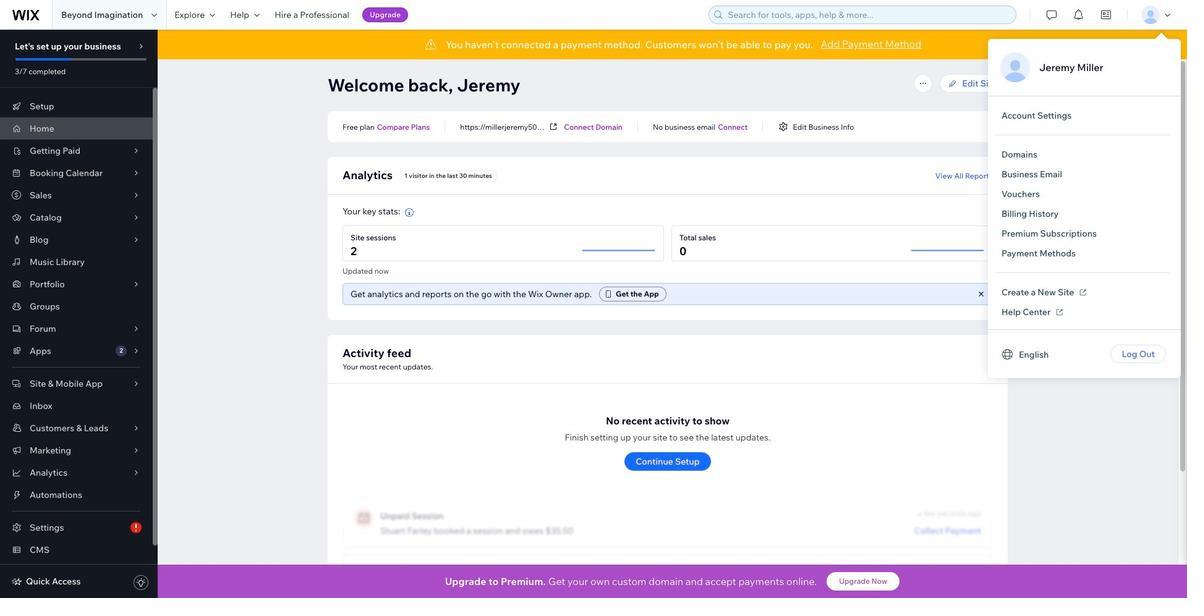 Task type: vqa. For each thing, say whether or not it's contained in the screenshot.
the Sidebar element
yes



Task type: locate. For each thing, give the bounding box(es) containing it.
alert
[[158, 30, 1187, 59]]

sidebar element
[[0, 30, 158, 599]]



Task type: describe. For each thing, give the bounding box(es) containing it.
Search for tools, apps, help & more... field
[[724, 6, 1012, 23]]



